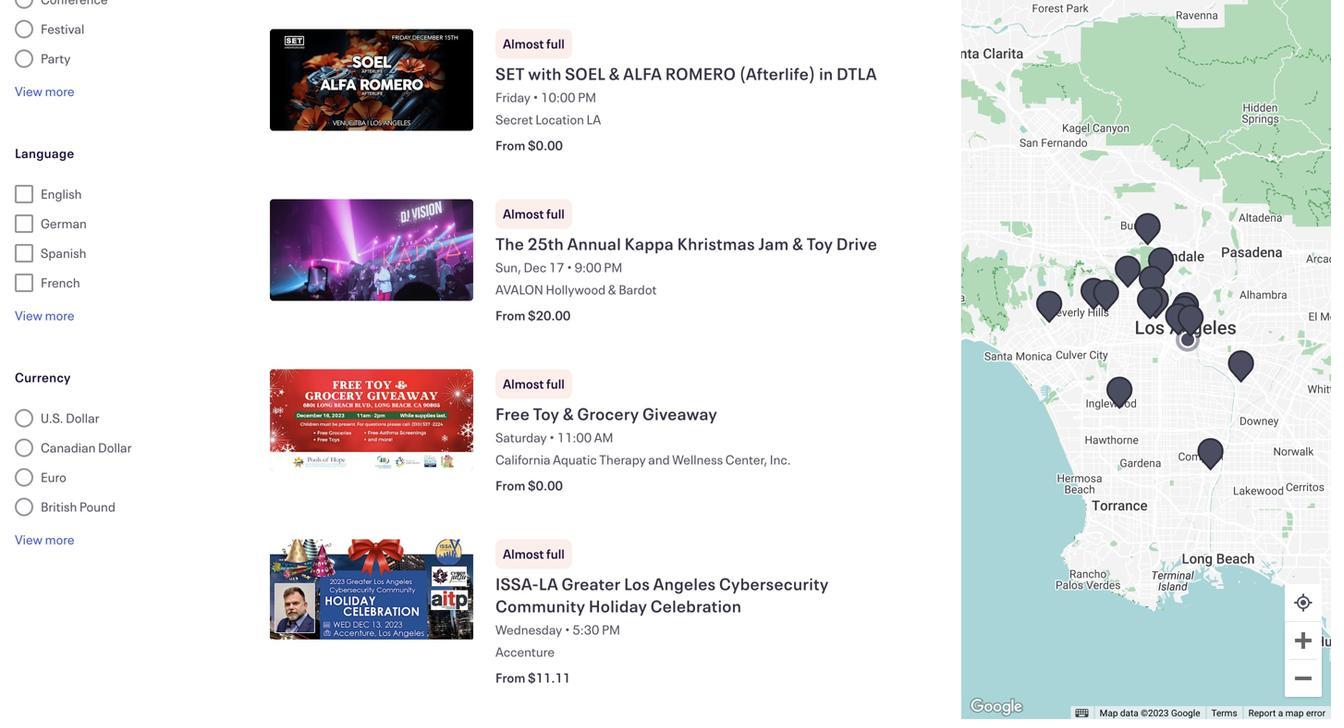 Task type: vqa. For each thing, say whether or not it's contained in the screenshot.
'Dollar' for U.S. Dollar
yes



Task type: locate. For each thing, give the bounding box(es) containing it.
issa-
[[496, 573, 539, 595]]

2 vertical spatial view more element
[[15, 531, 75, 548]]

view more down 'party'
[[15, 83, 75, 100]]

german
[[41, 215, 87, 232]]

1 vertical spatial view more element
[[15, 307, 75, 324]]

view more button
[[15, 83, 75, 100], [15, 307, 75, 324], [15, 531, 75, 548]]

issa-la greater los angeles cybersecurity community holiday celebration link
[[496, 573, 918, 617]]

cybersecurity
[[719, 573, 829, 595]]

almost full for 25th
[[503, 205, 565, 222]]

view more element
[[15, 83, 75, 100], [15, 307, 75, 324], [15, 531, 75, 548]]

issa-la greater los angeles cybersecurity community holiday celebration wednesday • 5:30 pm accenture from $11.11
[[496, 573, 829, 687]]

from inside issa-la greater los angeles cybersecurity community holiday celebration wednesday • 5:30 pm accenture from $11.11
[[496, 669, 526, 687]]

25th
[[528, 233, 564, 255]]

set with soel & alfa romero (afterlife)  in dtla primary image image
[[270, 29, 473, 131]]

2 vertical spatial view more
[[15, 531, 75, 548]]

pm down soel
[[578, 89, 597, 106]]

view
[[15, 83, 43, 100], [15, 307, 43, 324], [15, 531, 43, 548]]

terms
[[1212, 708, 1238, 719]]

almost up "issa-"
[[503, 546, 544, 563]]

view more element down french
[[15, 307, 75, 324]]

3 view more element from the top
[[15, 531, 75, 548]]

more for currency
[[45, 531, 75, 548]]

spanish
[[41, 245, 86, 262]]

0 vertical spatial pm
[[578, 89, 597, 106]]

3 full from the top
[[547, 375, 565, 393]]

full up "with" on the top of page
[[547, 35, 565, 52]]

&
[[609, 62, 620, 85], [793, 233, 804, 255], [608, 281, 616, 298], [563, 403, 574, 425]]

2 view more from the top
[[15, 307, 75, 324]]

pound
[[79, 498, 115, 516]]

toy
[[807, 233, 833, 255], [533, 403, 560, 425]]

grocery
[[577, 403, 639, 425]]

sun,
[[496, 259, 521, 276]]

view more down british
[[15, 531, 75, 548]]

pm inside the 25th annual kappa khristmas jam & toy drive sun, dec 17 •  9:00 pm avalon hollywood & bardot from $20.00
[[604, 259, 623, 276]]

dollar for u.s. dollar
[[66, 410, 99, 427]]

party
[[41, 50, 71, 67]]

from down secret
[[496, 137, 526, 154]]

view more button down 'party'
[[15, 83, 75, 100]]

1 vertical spatial dollar
[[98, 439, 132, 456]]

1 vertical spatial toy
[[533, 403, 560, 425]]

in
[[819, 62, 834, 85]]

0 vertical spatial view more button
[[15, 83, 75, 100]]

full up greater
[[547, 546, 565, 563]]

secret
[[496, 111, 533, 128]]

free
[[496, 403, 530, 425]]

0 vertical spatial view
[[15, 83, 43, 100]]

english
[[41, 185, 82, 203]]

1 vertical spatial view more button
[[15, 307, 75, 324]]

full
[[547, 35, 565, 52], [547, 205, 565, 222], [547, 375, 565, 393], [547, 546, 565, 563]]

la right the location
[[587, 111, 601, 128]]

view more element for language
[[15, 307, 75, 324]]

• left 11:00
[[549, 429, 555, 446]]

google
[[1172, 708, 1201, 719]]

from
[[496, 137, 526, 154], [496, 307, 526, 324], [496, 477, 526, 494], [496, 669, 526, 687]]

almost full up free
[[503, 375, 565, 393]]

the 25th annual kappa khristmas jam & toy drive link
[[496, 233, 918, 255]]

1 from from the top
[[496, 137, 526, 154]]

1 horizontal spatial toy
[[807, 233, 833, 255]]

$0.00 down the location
[[528, 137, 563, 154]]

$0.00 for with
[[528, 137, 563, 154]]

angeles
[[653, 573, 716, 595]]

& right the jam
[[793, 233, 804, 255]]

1 full from the top
[[547, 35, 565, 52]]

1 almost full from the top
[[503, 35, 565, 52]]

3 more from the top
[[45, 531, 75, 548]]

report
[[1249, 708, 1276, 719]]

0 horizontal spatial la
[[539, 573, 559, 595]]

view more
[[15, 83, 75, 100], [15, 307, 75, 324], [15, 531, 75, 548]]

0 vertical spatial more
[[45, 83, 75, 100]]

3 view more button from the top
[[15, 531, 75, 548]]

0 horizontal spatial toy
[[533, 403, 560, 425]]

view more button down french
[[15, 307, 75, 324]]

2 view more button from the top
[[15, 307, 75, 324]]

more down 'party'
[[45, 83, 75, 100]]

2 almost full from the top
[[503, 205, 565, 222]]

pm
[[578, 89, 597, 106], [604, 259, 623, 276], [602, 621, 620, 639]]

3 view from the top
[[15, 531, 43, 548]]

1 vertical spatial $0.00
[[528, 477, 563, 494]]

17
[[549, 259, 565, 276]]

& up 11:00
[[563, 403, 574, 425]]

3 view more from the top
[[15, 531, 75, 548]]

$11.11
[[528, 669, 571, 687]]

map region
[[962, 0, 1332, 719]]

view down 'party'
[[15, 83, 43, 100]]

pm for greater
[[602, 621, 620, 639]]

2 $0.00 from the top
[[528, 477, 563, 494]]

2 view more element from the top
[[15, 307, 75, 324]]

1 vertical spatial pm
[[604, 259, 623, 276]]

1 vertical spatial la
[[539, 573, 559, 595]]

almost for free
[[503, 375, 544, 393]]

bardot
[[619, 281, 657, 298]]

• inside the 25th annual kappa khristmas jam & toy drive sun, dec 17 •  9:00 pm avalon hollywood & bardot from $20.00
[[567, 259, 572, 276]]

from down 'avalon'
[[496, 307, 526, 324]]

1 horizontal spatial la
[[587, 111, 601, 128]]

pm inside set with soel & alfa romero (afterlife)  in dtla friday • 10:00 pm secret location la from $0.00
[[578, 89, 597, 106]]

toy left "drive"
[[807, 233, 833, 255]]

from inside the 25th annual kappa khristmas jam & toy drive sun, dec 17 •  9:00 pm avalon hollywood & bardot from $20.00
[[496, 307, 526, 324]]

kappa
[[625, 233, 674, 255]]

0 vertical spatial la
[[587, 111, 601, 128]]

aquatic
[[553, 451, 597, 468]]

with
[[528, 62, 562, 85]]

1 almost from the top
[[503, 35, 544, 52]]

free toy & grocery giveaway primary image image
[[270, 369, 473, 471]]

2 almost from the top
[[503, 205, 544, 222]]

report a map error
[[1249, 708, 1326, 719]]

google image
[[966, 695, 1027, 719]]

& left alfa
[[609, 62, 620, 85]]

$0.00 down california
[[528, 477, 563, 494]]

giveaway
[[643, 403, 718, 425]]

almost up free
[[503, 375, 544, 393]]

• right 17
[[567, 259, 572, 276]]

10:00
[[541, 89, 576, 106]]

2 vertical spatial pm
[[602, 621, 620, 639]]

view more down french
[[15, 307, 75, 324]]

terms link
[[1212, 708, 1238, 719]]

2 vertical spatial more
[[45, 531, 75, 548]]

la left greater
[[539, 573, 559, 595]]

2 view from the top
[[15, 307, 43, 324]]

full up 11:00
[[547, 375, 565, 393]]

u.s.
[[41, 410, 63, 427]]

avalon
[[496, 281, 544, 298]]

view down british
[[15, 531, 43, 548]]

annual
[[567, 233, 622, 255]]

view more button down british
[[15, 531, 75, 548]]

1 vertical spatial more
[[45, 307, 75, 324]]

toy right free
[[533, 403, 560, 425]]

4 full from the top
[[547, 546, 565, 563]]

almost up the
[[503, 205, 544, 222]]

canadian dollar
[[41, 439, 132, 456]]

0 vertical spatial dollar
[[66, 410, 99, 427]]

drive
[[837, 233, 878, 255]]

almost full up "issa-"
[[503, 546, 565, 563]]

2 full from the top
[[547, 205, 565, 222]]

almost full up 25th
[[503, 205, 565, 222]]

0 vertical spatial $0.00
[[528, 137, 563, 154]]

more
[[45, 83, 75, 100], [45, 307, 75, 324], [45, 531, 75, 548]]

community
[[496, 595, 586, 617]]

more down french
[[45, 307, 75, 324]]

hollywood
[[546, 281, 606, 298]]

11:00
[[557, 429, 592, 446]]

• inside issa-la greater los angeles cybersecurity community holiday celebration wednesday • 5:30 pm accenture from $11.11
[[565, 621, 570, 639]]

1 $0.00 from the top
[[528, 137, 563, 154]]

dollar right canadian
[[98, 439, 132, 456]]

0 vertical spatial view more
[[15, 83, 75, 100]]

1 vertical spatial view
[[15, 307, 43, 324]]

2 vertical spatial view
[[15, 531, 43, 548]]

view down french
[[15, 307, 43, 324]]

3 from from the top
[[496, 477, 526, 494]]

almost for set
[[503, 35, 544, 52]]

almost full up "with" on the top of page
[[503, 35, 565, 52]]

more for language
[[45, 307, 75, 324]]

1 vertical spatial view more
[[15, 307, 75, 324]]

full up 25th
[[547, 205, 565, 222]]

0 vertical spatial view more element
[[15, 83, 75, 100]]

• left 5:30
[[565, 621, 570, 639]]

$0.00 inside free toy & grocery giveaway saturday • 11:00 am california aquatic therapy and wellness center, inc. from $0.00
[[528, 477, 563, 494]]

dollar up canadian dollar
[[66, 410, 99, 427]]

3 almost from the top
[[503, 375, 544, 393]]

almost up set
[[503, 35, 544, 52]]

euro
[[41, 469, 66, 486]]

almost
[[503, 35, 544, 52], [503, 205, 544, 222], [503, 375, 544, 393], [503, 546, 544, 563]]

pm inside issa-la greater los angeles cybersecurity community holiday celebration wednesday • 5:30 pm accenture from $11.11
[[602, 621, 620, 639]]

2 from from the top
[[496, 307, 526, 324]]

• left 10:00 at left
[[533, 89, 539, 106]]

saturday
[[496, 429, 547, 446]]

1 view from the top
[[15, 83, 43, 100]]

view more for currency
[[15, 531, 75, 548]]

0 vertical spatial toy
[[807, 233, 833, 255]]

$0.00 inside set with soel & alfa romero (afterlife)  in dtla friday • 10:00 pm secret location la from $0.00
[[528, 137, 563, 154]]

view more element down 'party'
[[15, 83, 75, 100]]

full for toy
[[547, 375, 565, 393]]

•
[[533, 89, 539, 106], [567, 259, 572, 276], [549, 429, 555, 446], [565, 621, 570, 639]]

view more element down british
[[15, 531, 75, 548]]

2 vertical spatial view more button
[[15, 531, 75, 548]]

2 more from the top
[[45, 307, 75, 324]]

& inside free toy & grocery giveaway saturday • 11:00 am california aquatic therapy and wellness center, inc. from $0.00
[[563, 403, 574, 425]]

©2023
[[1141, 708, 1169, 719]]

4 from from the top
[[496, 669, 526, 687]]

more down british
[[45, 531, 75, 548]]

pm down holiday
[[602, 621, 620, 639]]

4 almost full from the top
[[503, 546, 565, 563]]

from down "accenture"
[[496, 669, 526, 687]]

dollar
[[66, 410, 99, 427], [98, 439, 132, 456]]

map data ©2023 google
[[1100, 708, 1201, 719]]

3 almost full from the top
[[503, 375, 565, 393]]

set with soel & alfa romero (afterlife)  in dtla friday • 10:00 pm secret location la from $0.00
[[496, 62, 877, 154]]

from down california
[[496, 477, 526, 494]]

the 25th annual kappa khristmas jam & toy drive primary image image
[[270, 199, 473, 301]]

4 almost from the top
[[503, 546, 544, 563]]

accenture
[[496, 644, 555, 661]]

pm right 9:00
[[604, 259, 623, 276]]

la inside issa-la greater los angeles cybersecurity community holiday celebration wednesday • 5:30 pm accenture from $11.11
[[539, 573, 559, 595]]

$0.00
[[528, 137, 563, 154], [528, 477, 563, 494]]

almost full
[[503, 35, 565, 52], [503, 205, 565, 222], [503, 375, 565, 393], [503, 546, 565, 563]]

the 25th annual kappa khristmas jam & toy drive sun, dec 17 •  9:00 pm avalon hollywood & bardot from $20.00
[[496, 233, 878, 324]]

alfa
[[623, 62, 662, 85]]

therapy
[[599, 451, 646, 468]]



Task type: describe. For each thing, give the bounding box(es) containing it.
british pound
[[41, 498, 115, 516]]

inc.
[[770, 451, 791, 468]]

free toy & grocery giveaway link
[[496, 403, 918, 425]]

pm for soel
[[578, 89, 597, 106]]

language
[[15, 145, 74, 162]]

canadian
[[41, 439, 96, 456]]

full for with
[[547, 35, 565, 52]]

and
[[648, 451, 670, 468]]

center,
[[726, 451, 768, 468]]

almost full for la
[[503, 546, 565, 563]]

the
[[496, 233, 524, 255]]

set with soel & alfa romero (afterlife)  in dtla link
[[496, 62, 918, 85]]

• inside free toy & grocery giveaway saturday • 11:00 am california aquatic therapy and wellness center, inc. from $0.00
[[549, 429, 555, 446]]

friday
[[496, 89, 531, 106]]

california
[[496, 451, 551, 468]]

view for language
[[15, 307, 43, 324]]

soel
[[565, 62, 606, 85]]

holiday
[[589, 595, 648, 617]]

dtla
[[837, 62, 877, 85]]

jam
[[759, 233, 789, 255]]

1 view more from the top
[[15, 83, 75, 100]]

keyboard shortcuts image
[[1076, 709, 1089, 718]]

celebration
[[651, 595, 742, 617]]

am
[[594, 429, 614, 446]]

(afterlife)
[[739, 62, 816, 85]]

error
[[1307, 708, 1326, 719]]

1 view more element from the top
[[15, 83, 75, 100]]

1 view more button from the top
[[15, 83, 75, 100]]

view more element for currency
[[15, 531, 75, 548]]

la inside set with soel & alfa romero (afterlife)  in dtla friday • 10:00 pm secret location la from $0.00
[[587, 111, 601, 128]]

khristmas
[[677, 233, 755, 255]]

view more for language
[[15, 307, 75, 324]]

location
[[536, 111, 584, 128]]

los
[[624, 573, 650, 595]]

wednesday
[[496, 621, 562, 639]]

& inside set with soel & alfa romero (afterlife)  in dtla friday • 10:00 pm secret location la from $0.00
[[609, 62, 620, 85]]

romero
[[666, 62, 736, 85]]

full for 25th
[[547, 205, 565, 222]]

data
[[1121, 708, 1139, 719]]

& left bardot
[[608, 281, 616, 298]]

9:00
[[575, 259, 602, 276]]

view more button for language
[[15, 307, 75, 324]]

british
[[41, 498, 77, 516]]

view for currency
[[15, 531, 43, 548]]

from inside set with soel & alfa romero (afterlife)  in dtla friday • 10:00 pm secret location la from $0.00
[[496, 137, 526, 154]]

a
[[1279, 708, 1284, 719]]

full for la
[[547, 546, 565, 563]]

issa-la greater los angeles cybersecurity community holiday celebration primary image image
[[270, 540, 473, 641]]

view more button for currency
[[15, 531, 75, 548]]

map
[[1100, 708, 1118, 719]]

almost full for toy
[[503, 375, 565, 393]]

toy inside free toy & grocery giveaway saturday • 11:00 am california aquatic therapy and wellness center, inc. from $0.00
[[533, 403, 560, 425]]

set
[[496, 62, 525, 85]]

french
[[41, 274, 80, 291]]

map
[[1286, 708, 1304, 719]]

currency
[[15, 369, 71, 386]]

wellness
[[672, 451, 723, 468]]

$0.00 for toy
[[528, 477, 563, 494]]

dec
[[524, 259, 547, 276]]

almost for issa-
[[503, 546, 544, 563]]

almost full for with
[[503, 35, 565, 52]]

dollar for canadian dollar
[[98, 439, 132, 456]]

from inside free toy & grocery giveaway saturday • 11:00 am california aquatic therapy and wellness center, inc. from $0.00
[[496, 477, 526, 494]]

festival
[[41, 20, 84, 37]]

report a map error link
[[1249, 708, 1326, 719]]

• inside set with soel & alfa romero (afterlife)  in dtla friday • 10:00 pm secret location la from $0.00
[[533, 89, 539, 106]]

almost for the
[[503, 205, 544, 222]]

toy inside the 25th annual kappa khristmas jam & toy drive sun, dec 17 •  9:00 pm avalon hollywood & bardot from $20.00
[[807, 233, 833, 255]]

$20.00
[[528, 307, 571, 324]]

greater
[[562, 573, 621, 595]]

free toy & grocery giveaway saturday • 11:00 am california aquatic therapy and wellness center, inc. from $0.00
[[496, 403, 791, 494]]

u.s. dollar
[[41, 410, 99, 427]]

5:30
[[573, 621, 600, 639]]

1 more from the top
[[45, 83, 75, 100]]



